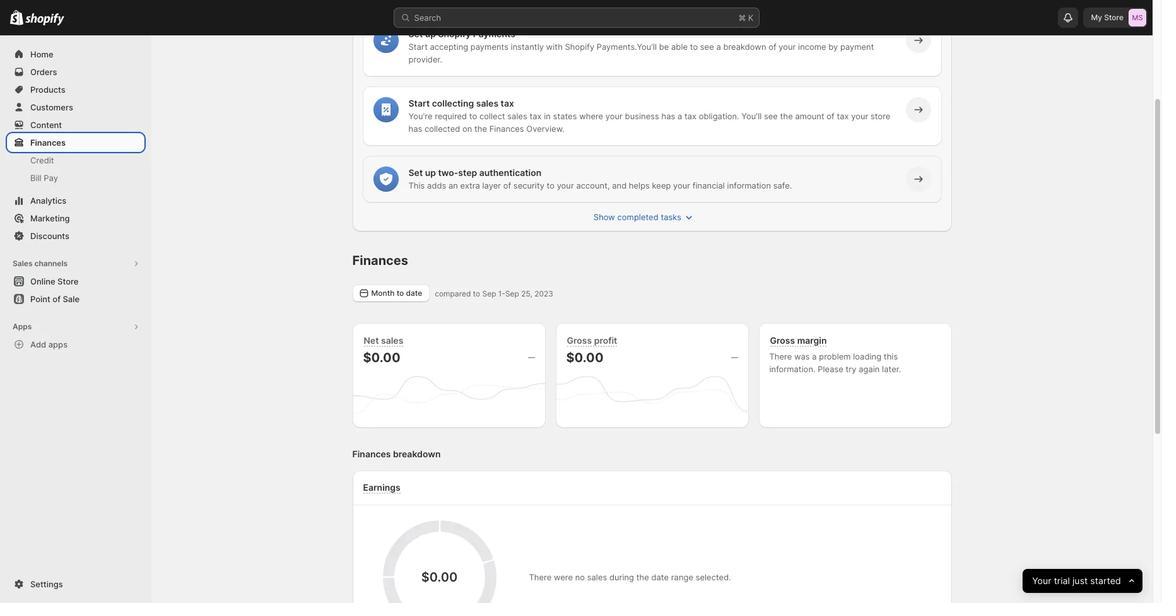 Task type: vqa. For each thing, say whether or not it's contained in the screenshot.
channels
yes



Task type: describe. For each thing, give the bounding box(es) containing it.
store for my store
[[1104, 13, 1124, 22]]

your trial just started
[[1032, 575, 1121, 587]]

be
[[659, 42, 669, 52]]

see inside set up shopify payments start accepting payments instantly with shopify payments.you'll be able to see a breakdown of your income by payment provider.
[[700, 42, 714, 52]]

information.
[[769, 364, 816, 374]]

up for shopify
[[425, 28, 436, 39]]

payments
[[473, 28, 515, 39]]

business
[[625, 111, 659, 121]]

of inside start collecting sales tax you're required to collect sales tax in states where your business has a tax obligation. you'll see the amount of tax your store has collected on the finances overview.
[[827, 111, 835, 121]]

k
[[748, 13, 754, 23]]

breakdown inside set up shopify payments start accepting payments instantly with shopify payments.you'll be able to see a breakdown of your income by payment provider.
[[723, 42, 766, 52]]

set up two-step authentication this adds an extra layer of security to your account, and helps keep your financial information safe.
[[409, 167, 792, 191]]

apps button
[[8, 318, 144, 336]]

gross margin button
[[767, 334, 830, 348]]

you'll
[[742, 111, 762, 121]]

your left store
[[851, 111, 868, 121]]

bill pay link
[[8, 169, 144, 187]]

month to date
[[371, 288, 422, 298]]

orders link
[[8, 63, 144, 81]]

compared to sep 1-sep 25, 2023
[[435, 289, 553, 298]]

⌘
[[739, 13, 746, 23]]

content link
[[8, 116, 144, 134]]

month to date button
[[352, 285, 430, 302]]

this
[[409, 180, 425, 191]]

please
[[818, 364, 844, 374]]

online store
[[30, 276, 78, 286]]

profit
[[594, 335, 617, 346]]

keep
[[652, 180, 671, 191]]

set up two-step authentication image
[[380, 173, 392, 186]]

later.
[[882, 364, 901, 374]]

able
[[671, 42, 688, 52]]

gross profit button
[[564, 334, 621, 348]]

two-
[[438, 167, 458, 178]]

bill pay
[[30, 173, 58, 183]]

information
[[727, 180, 771, 191]]

apps
[[48, 339, 68, 350]]

net sales
[[364, 335, 403, 346]]

analytics link
[[8, 192, 144, 209]]

your inside set up shopify payments start accepting payments instantly with shopify payments.you'll be able to see a breakdown of your income by payment provider.
[[779, 42, 796, 52]]

finances inside start collecting sales tax you're required to collect sales tax in states where your business has a tax obligation. you'll see the amount of tax your store has collected on the finances overview.
[[489, 124, 524, 134]]

just
[[1073, 575, 1088, 587]]

see inside start collecting sales tax you're required to collect sales tax in states where your business has a tax obligation. you'll see the amount of tax your store has collected on the finances overview.
[[764, 111, 778, 121]]

1 vertical spatial shopify
[[565, 42, 594, 52]]

there inside gross margin there was a problem loading this information. please try again later.
[[769, 351, 792, 362]]

provider.
[[409, 54, 442, 64]]

month
[[371, 288, 395, 298]]

income
[[798, 42, 826, 52]]

set up shopify payments start accepting payments instantly with shopify payments.you'll be able to see a breakdown of your income by payment provider.
[[409, 28, 874, 64]]

layer
[[482, 180, 501, 191]]

show
[[594, 212, 615, 222]]

finances inside finances link
[[30, 138, 66, 148]]

no change image for net sales
[[528, 353, 535, 363]]

apps
[[13, 322, 32, 331]]

set for set up shopify payments
[[409, 28, 423, 39]]

home
[[30, 49, 53, 59]]

finances link
[[8, 134, 144, 151]]

states
[[553, 111, 577, 121]]

0 horizontal spatial shopify image
[[10, 10, 24, 25]]

problem
[[819, 351, 851, 362]]

margin
[[797, 335, 827, 346]]

your right the where
[[606, 111, 623, 121]]

a inside start collecting sales tax you're required to collect sales tax in states where your business has a tax obligation. you'll see the amount of tax your store has collected on the finances overview.
[[678, 111, 682, 121]]

gross for gross profit
[[567, 335, 592, 346]]

authentication
[[479, 167, 542, 178]]

products link
[[8, 81, 144, 98]]

this
[[884, 351, 898, 362]]

set up shopify payments image
[[380, 34, 392, 47]]

your
[[1032, 575, 1052, 587]]

sales inside dropdown button
[[381, 335, 403, 346]]

sales channels
[[13, 259, 68, 268]]

show completed tasks
[[594, 212, 682, 222]]

analytics
[[30, 196, 66, 206]]

an
[[449, 180, 458, 191]]

completed
[[617, 212, 659, 222]]

my
[[1091, 13, 1102, 22]]

1 horizontal spatial shopify image
[[25, 13, 65, 26]]

overview.
[[526, 124, 565, 134]]

there were no sales during the date range selected.
[[529, 572, 731, 582]]

2 sep from the left
[[505, 289, 519, 298]]

no
[[575, 572, 585, 582]]

1 horizontal spatial $0.00
[[421, 570, 458, 585]]

up for two-
[[425, 167, 436, 178]]

payments.you'll
[[597, 42, 657, 52]]

of inside "set up two-step authentication this adds an extra layer of security to your account, and helps keep your financial information safe."
[[503, 180, 511, 191]]

2 vertical spatial the
[[636, 572, 649, 582]]

your right keep on the top right
[[673, 180, 690, 191]]

discounts
[[30, 231, 69, 241]]

collected
[[425, 124, 460, 134]]

payment
[[840, 42, 874, 52]]

home link
[[8, 45, 144, 63]]

safe.
[[773, 180, 792, 191]]



Task type: locate. For each thing, give the bounding box(es) containing it.
see
[[700, 42, 714, 52], [764, 111, 778, 121]]

of left the sale
[[53, 294, 61, 304]]

the right during
[[636, 572, 649, 582]]

customers
[[30, 102, 73, 112]]

finances down content
[[30, 138, 66, 148]]

compared
[[435, 289, 471, 298]]

set inside set up shopify payments start accepting payments instantly with shopify payments.you'll be able to see a breakdown of your income by payment provider.
[[409, 28, 423, 39]]

gross inside "dropdown button"
[[567, 335, 592, 346]]

marketing
[[30, 213, 70, 223]]

shopify right with in the left of the page
[[565, 42, 594, 52]]

0 vertical spatial breakdown
[[723, 42, 766, 52]]

0 horizontal spatial $0.00
[[363, 350, 400, 365]]

1 vertical spatial breakdown
[[393, 449, 441, 459]]

on
[[462, 124, 472, 134]]

breakdown up 'earnings'
[[393, 449, 441, 459]]

to inside "set up two-step authentication this adds an extra layer of security to your account, and helps keep your financial information safe."
[[547, 180, 555, 191]]

store right the my
[[1104, 13, 1124, 22]]

2 horizontal spatial $0.00
[[566, 350, 604, 365]]

2 no change image from the left
[[731, 353, 738, 363]]

1 vertical spatial set
[[409, 167, 423, 178]]

1 vertical spatial see
[[764, 111, 778, 121]]

0 horizontal spatial gross
[[567, 335, 592, 346]]

channels
[[34, 259, 68, 268]]

set inside "set up two-step authentication this adds an extra layer of security to your account, and helps keep your financial information safe."
[[409, 167, 423, 178]]

collecting
[[432, 98, 474, 109]]

0 vertical spatial date
[[406, 288, 422, 298]]

to right month
[[397, 288, 404, 298]]

2 horizontal spatial a
[[812, 351, 817, 362]]

1 vertical spatial store
[[57, 276, 78, 286]]

no change image for gross profit
[[731, 353, 738, 363]]

has right business
[[662, 111, 675, 121]]

your
[[779, 42, 796, 52], [606, 111, 623, 121], [851, 111, 868, 121], [557, 180, 574, 191], [673, 180, 690, 191]]

0 vertical spatial shopify
[[438, 28, 471, 39]]

with
[[546, 42, 563, 52]]

1 horizontal spatial has
[[662, 111, 675, 121]]

a right able on the right
[[716, 42, 721, 52]]

to inside dropdown button
[[397, 288, 404, 298]]

in
[[544, 111, 551, 121]]

sales
[[13, 259, 33, 268]]

store
[[1104, 13, 1124, 22], [57, 276, 78, 286]]

0 horizontal spatial shopify
[[438, 28, 471, 39]]

0 horizontal spatial see
[[700, 42, 714, 52]]

0 horizontal spatial no change image
[[528, 353, 535, 363]]

2 up from the top
[[425, 167, 436, 178]]

store up the sale
[[57, 276, 78, 286]]

has
[[662, 111, 675, 121], [409, 124, 422, 134]]

gross margin there was a problem loading this information. please try again later.
[[769, 335, 901, 374]]

1 set from the top
[[409, 28, 423, 39]]

up inside set up shopify payments start accepting payments instantly with shopify payments.you'll be able to see a breakdown of your income by payment provider.
[[425, 28, 436, 39]]

sep left 25,
[[505, 289, 519, 298]]

1 vertical spatial start
[[409, 98, 430, 109]]

0 horizontal spatial date
[[406, 288, 422, 298]]

helps
[[629, 180, 650, 191]]

where
[[579, 111, 603, 121]]

1 horizontal spatial gross
[[770, 335, 795, 346]]

2 horizontal spatial the
[[780, 111, 793, 121]]

tax left obligation.
[[685, 111, 697, 121]]

earnings button
[[360, 481, 404, 495]]

products
[[30, 85, 66, 95]]

has down you're at the left of the page
[[409, 124, 422, 134]]

tax up collect
[[501, 98, 514, 109]]

tax
[[501, 98, 514, 109], [530, 111, 542, 121], [685, 111, 697, 121], [837, 111, 849, 121]]

store for online store
[[57, 276, 78, 286]]

by
[[829, 42, 838, 52]]

0 vertical spatial up
[[425, 28, 436, 39]]

0 vertical spatial start
[[409, 42, 428, 52]]

1 start from the top
[[409, 42, 428, 52]]

breakdown
[[723, 42, 766, 52], [393, 449, 441, 459]]

a inside gross margin there was a problem loading this information. please try again later.
[[812, 351, 817, 362]]

gross left profit
[[567, 335, 592, 346]]

tax left in
[[530, 111, 542, 121]]

2 gross from the left
[[770, 335, 795, 346]]

date
[[406, 288, 422, 298], [651, 572, 669, 582]]

your left income
[[779, 42, 796, 52]]

start collecting sales tax you're required to collect sales tax in states where your business has a tax obligation. you'll see the amount of tax your store has collected on the finances overview.
[[409, 98, 891, 134]]

start up "provider."
[[409, 42, 428, 52]]

gross up was
[[770, 335, 795, 346]]

credit link
[[8, 151, 144, 169]]

no change image
[[528, 353, 535, 363], [731, 353, 738, 363]]

there
[[769, 351, 792, 362], [529, 572, 552, 582]]

a
[[716, 42, 721, 52], [678, 111, 682, 121], [812, 351, 817, 362]]

there up information. on the right bottom of page
[[769, 351, 792, 362]]

1 horizontal spatial shopify
[[565, 42, 594, 52]]

finances up 'earnings'
[[352, 449, 391, 459]]

gross inside gross margin there was a problem loading this information. please try again later.
[[770, 335, 795, 346]]

breakdown down the "⌘ k"
[[723, 42, 766, 52]]

discounts link
[[8, 227, 144, 245]]

net sales button
[[361, 334, 407, 348]]

step
[[458, 167, 477, 178]]

1 horizontal spatial breakdown
[[723, 42, 766, 52]]

set
[[409, 28, 423, 39], [409, 167, 423, 178]]

date right month
[[406, 288, 422, 298]]

of inside button
[[53, 294, 61, 304]]

gross
[[567, 335, 592, 346], [770, 335, 795, 346]]

1 horizontal spatial the
[[636, 572, 649, 582]]

0 vertical spatial store
[[1104, 13, 1124, 22]]

add
[[30, 339, 46, 350]]

1 gross from the left
[[567, 335, 592, 346]]

the
[[780, 111, 793, 121], [474, 124, 487, 134], [636, 572, 649, 582]]

my store image
[[1129, 9, 1146, 27]]

0 vertical spatial has
[[662, 111, 675, 121]]

obligation.
[[699, 111, 739, 121]]

finances up month
[[352, 253, 408, 268]]

add apps button
[[8, 336, 144, 353]]

tasks
[[661, 212, 682, 222]]

0 horizontal spatial store
[[57, 276, 78, 286]]

and
[[612, 180, 627, 191]]

were
[[554, 572, 573, 582]]

2 set from the top
[[409, 167, 423, 178]]

1 horizontal spatial no change image
[[731, 353, 738, 363]]

sales right no
[[587, 572, 607, 582]]

orders
[[30, 67, 57, 77]]

set up "this"
[[409, 167, 423, 178]]

point of sale button
[[0, 290, 151, 308]]

0 vertical spatial a
[[716, 42, 721, 52]]

range
[[671, 572, 693, 582]]

25,
[[521, 289, 532, 298]]

1 vertical spatial the
[[474, 124, 487, 134]]

of left income
[[769, 42, 777, 52]]

$0.00 for gross
[[566, 350, 604, 365]]

1 no change image from the left
[[528, 353, 535, 363]]

tax right the amount
[[837, 111, 849, 121]]

to right security
[[547, 180, 555, 191]]

accepting
[[430, 42, 468, 52]]

to right able on the right
[[690, 42, 698, 52]]

sales right collect
[[507, 111, 527, 121]]

settings link
[[8, 575, 144, 593]]

a inside set up shopify payments start accepting payments instantly with shopify payments.you'll be able to see a breakdown of your income by payment provider.
[[716, 42, 721, 52]]

start collecting sales tax image
[[380, 103, 392, 116]]

0 horizontal spatial a
[[678, 111, 682, 121]]

credit
[[30, 155, 54, 165]]

bill
[[30, 173, 41, 183]]

1 vertical spatial up
[[425, 167, 436, 178]]

up
[[425, 28, 436, 39], [425, 167, 436, 178]]

0 horizontal spatial the
[[474, 124, 487, 134]]

of inside set up shopify payments start accepting payments instantly with shopify payments.you'll be able to see a breakdown of your income by payment provider.
[[769, 42, 777, 52]]

sale
[[63, 294, 80, 304]]

content
[[30, 120, 62, 130]]

point
[[30, 294, 50, 304]]

search
[[414, 13, 441, 23]]

shopify up the accepting
[[438, 28, 471, 39]]

was
[[794, 351, 810, 362]]

start inside set up shopify payments start accepting payments instantly with shopify payments.you'll be able to see a breakdown of your income by payment provider.
[[409, 42, 428, 52]]

1 vertical spatial has
[[409, 124, 422, 134]]

marketing link
[[8, 209, 144, 227]]

collect
[[479, 111, 505, 121]]

0 horizontal spatial has
[[409, 124, 422, 134]]

0 vertical spatial see
[[700, 42, 714, 52]]

1 sep from the left
[[482, 289, 496, 298]]

date left 'range'
[[651, 572, 669, 582]]

a right business
[[678, 111, 682, 121]]

show completed tasks button
[[355, 208, 934, 226]]

1 vertical spatial date
[[651, 572, 669, 582]]

extra
[[460, 180, 480, 191]]

sales up collect
[[476, 98, 499, 109]]

online store link
[[8, 273, 144, 290]]

the right on
[[474, 124, 487, 134]]

selected.
[[696, 572, 731, 582]]

point of sale link
[[8, 290, 144, 308]]

set down the search
[[409, 28, 423, 39]]

0 horizontal spatial sep
[[482, 289, 496, 298]]

see right able on the right
[[700, 42, 714, 52]]

of right the amount
[[827, 111, 835, 121]]

online store button
[[0, 273, 151, 290]]

1 up from the top
[[425, 28, 436, 39]]

1 horizontal spatial date
[[651, 572, 669, 582]]

1 horizontal spatial see
[[764, 111, 778, 121]]

0 horizontal spatial breakdown
[[393, 449, 441, 459]]

of down authentication
[[503, 180, 511, 191]]

my store
[[1091, 13, 1124, 22]]

point of sale
[[30, 294, 80, 304]]

to
[[690, 42, 698, 52], [469, 111, 477, 121], [547, 180, 555, 191], [397, 288, 404, 298], [473, 289, 480, 298]]

date inside month to date dropdown button
[[406, 288, 422, 298]]

1 horizontal spatial a
[[716, 42, 721, 52]]

0 vertical spatial there
[[769, 351, 792, 362]]

to up on
[[469, 111, 477, 121]]

shopify
[[438, 28, 471, 39], [565, 42, 594, 52]]

store inside online store link
[[57, 276, 78, 286]]

started
[[1090, 575, 1121, 587]]

amount
[[795, 111, 824, 121]]

shopify image
[[10, 10, 24, 25], [25, 13, 65, 26]]

up up the adds on the left
[[425, 167, 436, 178]]

1 horizontal spatial there
[[769, 351, 792, 362]]

gross for gross margin there was a problem loading this information. please try again later.
[[770, 335, 795, 346]]

1-
[[498, 289, 505, 298]]

start up you're at the left of the page
[[409, 98, 430, 109]]

2023
[[535, 289, 553, 298]]

instantly
[[511, 42, 544, 52]]

0 horizontal spatial there
[[529, 572, 552, 582]]

1 horizontal spatial sep
[[505, 289, 519, 298]]

sales right the net on the bottom of the page
[[381, 335, 403, 346]]

start inside start collecting sales tax you're required to collect sales tax in states where your business has a tax obligation. you'll see the amount of tax your store has collected on the finances overview.
[[409, 98, 430, 109]]

1 vertical spatial there
[[529, 572, 552, 582]]

to right compared
[[473, 289, 480, 298]]

gross profit
[[567, 335, 617, 346]]

1 horizontal spatial store
[[1104, 13, 1124, 22]]

to inside start collecting sales tax you're required to collect sales tax in states where your business has a tax obligation. you'll see the amount of tax your store has collected on the finances overview.
[[469, 111, 477, 121]]

set for set up two-step authentication
[[409, 167, 423, 178]]

up inside "set up two-step authentication this adds an extra layer of security to your account, and helps keep your financial information safe."
[[425, 167, 436, 178]]

finances down collect
[[489, 124, 524, 134]]

there left were
[[529, 572, 552, 582]]

a right was
[[812, 351, 817, 362]]

earnings
[[363, 482, 401, 493]]

0 vertical spatial the
[[780, 111, 793, 121]]

$0.00 for net
[[363, 350, 400, 365]]

2 vertical spatial a
[[812, 351, 817, 362]]

0 vertical spatial set
[[409, 28, 423, 39]]

1 vertical spatial a
[[678, 111, 682, 121]]

to inside set up shopify payments start accepting payments instantly with shopify payments.you'll be able to see a breakdown of your income by payment provider.
[[690, 42, 698, 52]]

store
[[871, 111, 891, 121]]

sales
[[476, 98, 499, 109], [507, 111, 527, 121], [381, 335, 403, 346], [587, 572, 607, 582]]

pay
[[44, 173, 58, 183]]

add apps
[[30, 339, 68, 350]]

the left the amount
[[780, 111, 793, 121]]

during
[[609, 572, 634, 582]]

sep left 1-
[[482, 289, 496, 298]]

see right you'll
[[764, 111, 778, 121]]

2 start from the top
[[409, 98, 430, 109]]

up down the search
[[425, 28, 436, 39]]

your left account,
[[557, 180, 574, 191]]



